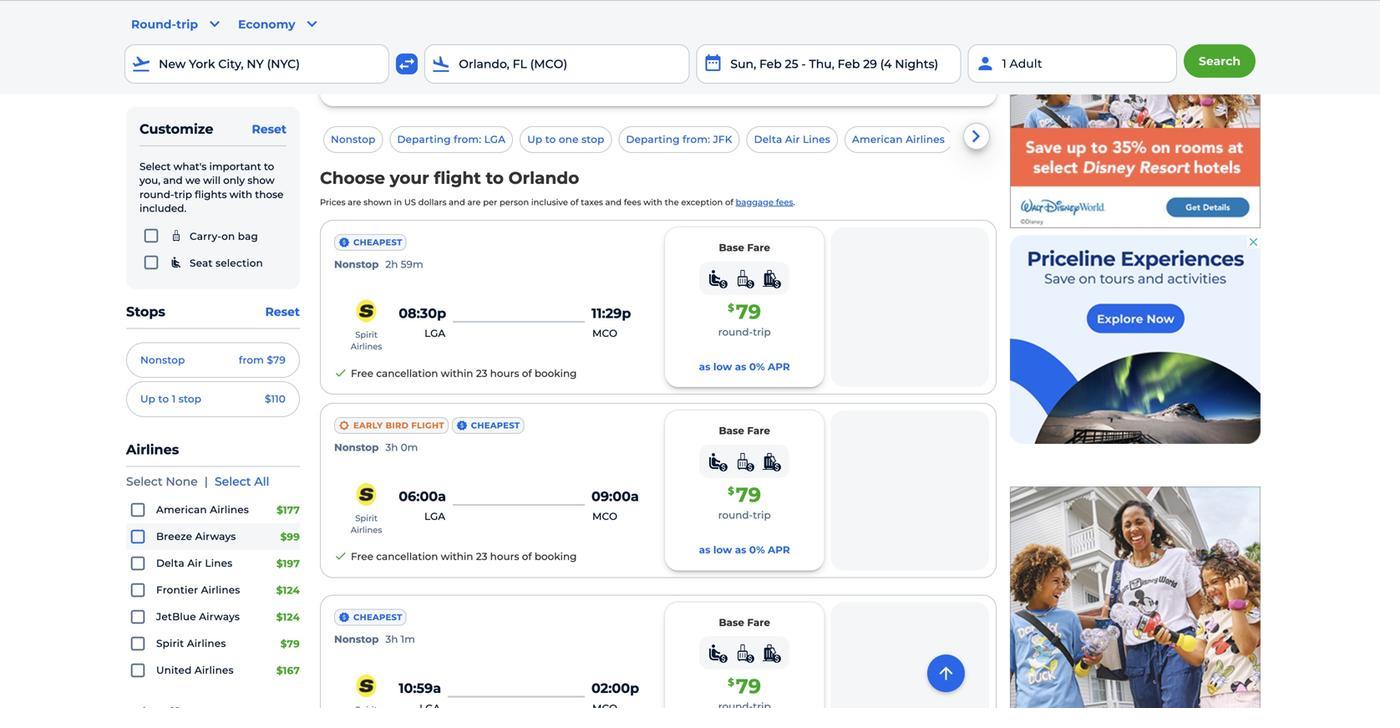 Task type: locate. For each thing, give the bounding box(es) containing it.
air down breeze airways on the bottom of the page
[[188, 557, 202, 569]]

free cancellation within 23 hours of booking up flight
[[351, 367, 577, 379]]

1 as low as 0% apr link from the top
[[699, 360, 791, 374]]

sort by
[[126, 20, 177, 36]]

save inside bundle & save book a flight & hotel together for extra savings. on average save $240 per traveler
[[504, 37, 528, 47]]

& up save
[[541, 55, 551, 71]]

0 vertical spatial delta
[[755, 133, 783, 146]]

0 vertical spatial base fare
[[719, 242, 771, 254]]

1 horizontal spatial per
[[581, 77, 602, 91]]

air up the .
[[786, 133, 800, 146]]

departing down traveler
[[627, 133, 680, 146]]

select up you,
[[140, 160, 171, 172]]

0 vertical spatial within
[[441, 367, 474, 379]]

lga inside 06:00a lga
[[425, 510, 446, 523]]

cancellation down 06:00a lga
[[376, 551, 438, 563]]

spirit airlines logo image down nonstop 2h 59m in the left top of the page
[[353, 300, 380, 322]]

from:
[[454, 133, 482, 146], [683, 133, 711, 146]]

$79 right from
[[267, 354, 286, 366]]

delta right jfk
[[755, 133, 783, 146]]

1
[[1003, 56, 1007, 71], [172, 393, 176, 405]]

& up a
[[495, 37, 502, 47]]

1 vertical spatial fare
[[748, 425, 771, 437]]

3 fare from the top
[[748, 616, 771, 629]]

0 vertical spatial hours
[[490, 367, 520, 379]]

per
[[581, 77, 602, 91], [483, 197, 498, 207]]

cancellation up early bird flight
[[376, 367, 438, 379]]

0 vertical spatial round-
[[140, 188, 174, 201]]

0 vertical spatial 79
[[736, 300, 762, 324]]

23 for 08:30p
[[476, 367, 488, 379]]

spirit airlines logo image
[[353, 300, 380, 322], [353, 483, 380, 506], [353, 675, 380, 697]]

with left the the at top
[[644, 197, 663, 207]]

per left 'person'
[[483, 197, 498, 207]]

0 horizontal spatial save
[[504, 37, 528, 47]]

with down "only"
[[230, 188, 252, 201]]

free for 08:30p
[[351, 367, 374, 379]]

1 from: from the left
[[454, 133, 482, 146]]

1 vertical spatial save
[[909, 59, 938, 73]]

0 horizontal spatial lines
[[205, 557, 233, 569]]

3 base from the top
[[719, 616, 745, 629]]

1 mco from the top
[[593, 327, 618, 339]]

1 vertical spatial hours
[[490, 551, 520, 563]]

trip inside button
[[176, 17, 198, 31]]

base fare
[[719, 242, 771, 254], [719, 425, 771, 437], [719, 616, 771, 629]]

1 vertical spatial free cancellation within 23 hours of booking
[[351, 551, 577, 563]]

2h
[[386, 258, 398, 270]]

lines
[[803, 133, 831, 146], [205, 557, 233, 569]]

spirit airlines for 08:30p
[[351, 330, 382, 352]]

1 inside 1 adult button
[[1003, 56, 1007, 71]]

select for select what's important to you, and we will only show round-trip flights with those included.
[[140, 160, 171, 172]]

united
[[156, 664, 192, 676]]

mco down 09:00a
[[593, 510, 618, 523]]

2 are from the left
[[468, 197, 481, 207]]

spirit airlines left 06:00a lga
[[351, 513, 382, 535]]

airlines down save now button
[[906, 133, 945, 146]]

1 horizontal spatial delta air lines
[[755, 133, 831, 146]]

0 vertical spatial american airlines
[[853, 133, 945, 146]]

per down "hotel"
[[581, 77, 602, 91]]

to up show
[[264, 160, 274, 172]]

2 vertical spatial $
[[728, 676, 735, 689]]

1 free cancellation within 23 hours of booking from the top
[[351, 367, 577, 379]]

save right bundle on the left top of page
[[504, 37, 528, 47]]

$ 79 round-trip
[[719, 300, 771, 338], [719, 483, 771, 521]]

1 cancellation from the top
[[376, 367, 438, 379]]

from: up the choose your flight to orlando
[[454, 133, 482, 146]]

airlines right united
[[195, 664, 234, 676]]

by
[[159, 20, 177, 36]]

mco inside 09:00a mco
[[593, 510, 618, 523]]

0 horizontal spatial 1
[[172, 393, 176, 405]]

$79
[[267, 354, 286, 366], [281, 638, 300, 650]]

delta down "breeze"
[[156, 557, 185, 569]]

0 vertical spatial stop
[[582, 133, 605, 146]]

2 vertical spatial 79
[[736, 674, 762, 699]]

fare
[[748, 242, 771, 254], [748, 425, 771, 437], [748, 616, 771, 629]]

0 vertical spatial low
[[714, 361, 733, 373]]

1 vertical spatial flight
[[434, 168, 481, 188]]

american inside dynamic_filters_wrapper element
[[853, 133, 903, 146]]

airways for breeze airways
[[195, 530, 236, 543]]

0 vertical spatial spirit
[[355, 330, 378, 340]]

1 within from the top
[[441, 367, 474, 379]]

1 base fare from the top
[[719, 242, 771, 254]]

airlines right $99
[[351, 525, 382, 535]]

lga inside 08:30p lga
[[425, 327, 446, 339]]

$ for 09:00a
[[728, 485, 735, 497]]

nonstop left 1m
[[334, 633, 379, 645]]

23 for 06:00a
[[476, 551, 488, 563]]

within up flight
[[441, 367, 474, 379]]

2 free cancellation within 23 hours of booking from the top
[[351, 551, 577, 563]]

2 as low as 0% apr from the top
[[699, 544, 791, 556]]

0 vertical spatial flight
[[500, 55, 537, 71]]

as low as 0% apr for 11:29p
[[699, 361, 791, 373]]

round-
[[140, 188, 174, 201], [719, 326, 753, 338], [719, 509, 753, 521]]

mco for 11:29p
[[593, 327, 618, 339]]

nonstop for 08:30p
[[334, 258, 379, 270]]

0% for 11:29p
[[750, 361, 765, 373]]

1 vertical spatial spirit airlines logo image
[[353, 483, 380, 506]]

2 $124 from the top
[[276, 611, 300, 623]]

from: left jfk
[[683, 133, 711, 146]]

0 vertical spatial booking
[[535, 367, 577, 379]]

0 horizontal spatial departing
[[397, 133, 451, 146]]

up for up to 1 stop
[[140, 393, 156, 405]]

3h left '0m'
[[386, 442, 398, 454]]

1 spirit airlines logo image from the top
[[353, 300, 380, 322]]

lga inside dynamic_filters_wrapper element
[[485, 133, 506, 146]]

0 vertical spatial save
[[504, 37, 528, 47]]

reset for customize
[[252, 122, 287, 136]]

cheapest right flight
[[471, 421, 520, 431]]

1 horizontal spatial american
[[853, 133, 903, 146]]

round-
[[131, 17, 176, 31]]

1 apr from the top
[[768, 361, 791, 373]]

2 cancellation from the top
[[376, 551, 438, 563]]

spirit up united
[[156, 637, 184, 650]]

1 horizontal spatial from:
[[683, 133, 711, 146]]

airlines inside dynamic_filters_wrapper element
[[906, 133, 945, 146]]

and left fees
[[606, 197, 622, 207]]

2 base fare from the top
[[719, 425, 771, 437]]

0 vertical spatial air
[[786, 133, 800, 146]]

06:00a lga
[[399, 488, 446, 523]]

1 vertical spatial 79
[[736, 483, 762, 507]]

carry-
[[190, 230, 222, 243]]

3h
[[386, 442, 398, 454], [386, 633, 398, 645]]

save now button
[[894, 49, 984, 83]]

select inside select what's important to you, and we will only show round-trip flights with those included.
[[140, 160, 171, 172]]

nonstop 3h 1m
[[334, 633, 415, 645]]

stop up select none | select all
[[179, 393, 202, 405]]

lga for 06:00a
[[425, 510, 446, 523]]

cheapest up 'nonstop 3h 1m'
[[354, 612, 403, 622]]

lga down average
[[485, 133, 506, 146]]

trip
[[176, 17, 198, 31], [174, 188, 192, 201], [753, 326, 771, 338], [753, 509, 771, 521]]

$124 up "$167" at the bottom left
[[276, 611, 300, 623]]

0 horizontal spatial &
[[495, 37, 502, 47]]

1 $ from the top
[[728, 302, 735, 314]]

to up 'person'
[[486, 168, 504, 188]]

are right prices
[[348, 197, 361, 207]]

3 79 from the top
[[736, 674, 762, 699]]

spirit airlines up united airlines
[[156, 637, 226, 650]]

$ 79
[[728, 674, 762, 699]]

1 as low as 0% apr from the top
[[699, 361, 791, 373]]

reset button
[[252, 121, 287, 137], [265, 304, 300, 320]]

1 vertical spatial free
[[351, 551, 374, 563]]

1 vertical spatial airways
[[199, 611, 240, 623]]

in
[[394, 197, 402, 207]]

2 departing from the left
[[627, 133, 680, 146]]

lines inside dynamic_filters_wrapper element
[[803, 133, 831, 146]]

airlines
[[906, 133, 945, 146], [351, 342, 382, 352], [126, 441, 179, 458], [210, 504, 249, 516], [351, 525, 382, 535], [201, 584, 240, 596], [187, 637, 226, 650], [195, 664, 234, 676]]

2 vertical spatial fare
[[748, 616, 771, 629]]

2 free from the top
[[351, 551, 374, 563]]

to left one on the top left
[[546, 133, 556, 146]]

as low as 0% apr link for 11:29p
[[699, 360, 791, 374]]

carry-on bag
[[190, 230, 258, 243]]

2 advertisement element from the top
[[1011, 235, 1261, 444]]

spirit airlines
[[351, 330, 382, 352], [351, 513, 382, 535], [156, 637, 226, 650]]

2 apr from the top
[[768, 544, 791, 556]]

fees
[[624, 197, 642, 207]]

delta air lines inside dynamic_filters_wrapper element
[[755, 133, 831, 146]]

2 vertical spatial base fare
[[719, 616, 771, 629]]

&
[[495, 37, 502, 47], [541, 55, 551, 71]]

1 horizontal spatial delta
[[755, 133, 783, 146]]

0 horizontal spatial air
[[188, 557, 202, 569]]

1 vertical spatial reset button
[[265, 304, 300, 320]]

0 vertical spatial mco
[[593, 327, 618, 339]]

0 vertical spatial 3h
[[386, 442, 398, 454]]

on
[[447, 77, 465, 91]]

1 hours from the top
[[490, 367, 520, 379]]

1 vertical spatial 23
[[476, 551, 488, 563]]

select left none
[[126, 474, 163, 489]]

up inside dynamic_filters_wrapper element
[[528, 133, 543, 146]]

$124 for airlines
[[276, 584, 300, 596]]

round- for 06:00a
[[719, 509, 753, 521]]

1 vertical spatial american airlines
[[156, 504, 249, 516]]

1 0% from the top
[[750, 361, 765, 373]]

free up early
[[351, 367, 374, 379]]

2 vertical spatial round-
[[719, 509, 753, 521]]

breeze airways
[[156, 530, 236, 543]]

1 vertical spatial as low as 0% apr
[[699, 544, 791, 556]]

1 fare from the top
[[748, 242, 771, 254]]

1 vertical spatial within
[[441, 551, 474, 563]]

1 vertical spatial spirit
[[355, 513, 378, 523]]

0 horizontal spatial per
[[483, 197, 498, 207]]

1 vertical spatial stop
[[179, 393, 202, 405]]

1 horizontal spatial air
[[786, 133, 800, 146]]

book
[[447, 55, 484, 71]]

1 vertical spatial lines
[[205, 557, 233, 569]]

1 vertical spatial base fare
[[719, 425, 771, 437]]

mco
[[593, 327, 618, 339], [593, 510, 618, 523]]

0 vertical spatial per
[[581, 77, 602, 91]]

1 free from the top
[[351, 367, 374, 379]]

and inside select what's important to you, and we will only show round-trip flights with those included.
[[163, 174, 183, 186]]

frontier
[[156, 584, 198, 596]]

0 vertical spatial lines
[[803, 133, 831, 146]]

spirit airlines logo image down 'nonstop 3h 1m'
[[353, 675, 380, 697]]

cancellation
[[376, 367, 438, 379], [376, 551, 438, 563]]

2 spirit airlines logo image from the top
[[353, 483, 380, 506]]

spirit airlines for 06:00a
[[351, 513, 382, 535]]

$124 down $197
[[276, 584, 300, 596]]

bundle
[[454, 37, 493, 47]]

0 vertical spatial as low as 0% apr link
[[699, 360, 791, 374]]

3h left 1m
[[386, 633, 398, 645]]

1 departing from the left
[[397, 133, 451, 146]]

0 vertical spatial delta air lines
[[755, 133, 831, 146]]

1 vertical spatial low
[[714, 544, 733, 556]]

0 vertical spatial &
[[495, 37, 502, 47]]

with
[[230, 188, 252, 201], [644, 197, 663, 207]]

delta
[[755, 133, 783, 146], [156, 557, 185, 569]]

2 $ 79 round-trip from the top
[[719, 483, 771, 521]]

free right $197
[[351, 551, 374, 563]]

mco inside 11:29p mco
[[593, 327, 618, 339]]

lga down 08:30p
[[425, 327, 446, 339]]

1 vertical spatial cancellation
[[376, 551, 438, 563]]

79
[[736, 300, 762, 324], [736, 483, 762, 507], [736, 674, 762, 699]]

$ 79 round-trip for 09:00a
[[719, 483, 771, 521]]

flight inside bundle & save book a flight & hotel together for extra savings. on average save $240 per traveler
[[500, 55, 537, 71]]

1 vertical spatial up
[[140, 393, 156, 405]]

spirit airlines logo image for 06:00a
[[353, 483, 380, 506]]

|
[[205, 474, 208, 489]]

low
[[714, 361, 733, 373], [714, 544, 733, 556]]

as
[[699, 361, 711, 373], [735, 361, 747, 373], [699, 544, 711, 556], [735, 544, 747, 556]]

2 fare from the top
[[748, 425, 771, 437]]

spirit airlines left 08:30p lga
[[351, 330, 382, 352]]

2 79 from the top
[[736, 483, 762, 507]]

reset button for customize
[[252, 121, 287, 137]]

save left now
[[909, 59, 938, 73]]

flight
[[500, 55, 537, 71], [434, 168, 481, 188]]

none
[[166, 474, 198, 489]]

select
[[140, 160, 171, 172], [126, 474, 163, 489], [215, 474, 251, 489]]

nonstop up choose on the top
[[331, 133, 376, 146]]

2 vertical spatial advertisement element
[[1011, 487, 1261, 708]]

0 vertical spatial 23
[[476, 367, 488, 379]]

1 advertisement element from the top
[[1011, 19, 1261, 228]]

delta air lines down breeze airways on the bottom of the page
[[156, 557, 233, 569]]

2 0% from the top
[[750, 544, 765, 556]]

cheapest down by
[[137, 58, 193, 73]]

lines down departing - returning field
[[803, 133, 831, 146]]

american airlines down save now button
[[853, 133, 945, 146]]

1 vertical spatial lga
[[425, 327, 446, 339]]

what's
[[174, 160, 207, 172]]

spirit airlines logo image down nonstop 3h 0m
[[353, 483, 380, 506]]

1 vertical spatial spirit airlines
[[351, 513, 382, 535]]

airways right "breeze"
[[195, 530, 236, 543]]

1 3h from the top
[[386, 442, 398, 454]]

booking for 11:29p
[[535, 367, 577, 379]]

select for select none | select all
[[126, 474, 163, 489]]

free cancellation within 23 hours of booking down 06:00a lga
[[351, 551, 577, 563]]

up
[[528, 133, 543, 146], [140, 393, 156, 405]]

0 vertical spatial free
[[351, 367, 374, 379]]

0 vertical spatial spirit airlines
[[351, 330, 382, 352]]

departing for departing from: lga
[[397, 133, 451, 146]]

2 low from the top
[[714, 544, 733, 556]]

1 79 from the top
[[736, 300, 762, 324]]

2 vertical spatial spirit airlines logo image
[[353, 675, 380, 697]]

0 horizontal spatial with
[[230, 188, 252, 201]]

are down the choose your flight to orlando
[[468, 197, 481, 207]]

1 $ 79 round-trip from the top
[[719, 300, 771, 338]]

base fare for 09:00a
[[719, 425, 771, 437]]

2 as low as 0% apr link from the top
[[699, 543, 791, 557]]

0 vertical spatial base
[[719, 242, 745, 254]]

and left we
[[163, 174, 183, 186]]

flight up dollars on the left of the page
[[434, 168, 481, 188]]

1 low from the top
[[714, 361, 733, 373]]

of
[[571, 197, 579, 207], [726, 197, 734, 207], [522, 367, 532, 379], [522, 551, 532, 563]]

2 mco from the top
[[593, 510, 618, 523]]

1 vertical spatial base
[[719, 425, 745, 437]]

airways for jetblue airways
[[199, 611, 240, 623]]

2 3h from the top
[[386, 633, 398, 645]]

nonstop down early
[[334, 442, 379, 454]]

Where to? text field
[[425, 44, 690, 84]]

1 vertical spatial $124
[[276, 611, 300, 623]]

0 vertical spatial fare
[[748, 242, 771, 254]]

flight up save
[[500, 55, 537, 71]]

booking
[[535, 367, 577, 379], [535, 551, 577, 563]]

spirit left 08:30p lga
[[355, 330, 378, 340]]

nonstop 2h 59m
[[334, 258, 424, 270]]

cheapest
[[137, 58, 193, 73], [354, 237, 403, 247], [471, 421, 520, 431], [354, 612, 403, 622]]

are
[[348, 197, 361, 207], [468, 197, 481, 207]]

79 for 11:29p
[[736, 300, 762, 324]]

$79 up "$167" at the bottom left
[[281, 638, 300, 650]]

cheapest button
[[126, 45, 300, 86]]

2 base from the top
[[719, 425, 745, 437]]

1 horizontal spatial departing
[[627, 133, 680, 146]]

airlines up jetblue airways
[[201, 584, 240, 596]]

1 booking from the top
[[535, 367, 577, 379]]

delta air lines
[[755, 133, 831, 146], [156, 557, 233, 569]]

round- inside select what's important to you, and we will only show round-trip flights with those included.
[[140, 188, 174, 201]]

within for 06:00a
[[441, 551, 474, 563]]

0 vertical spatial lga
[[485, 133, 506, 146]]

2 23 from the top
[[476, 551, 488, 563]]

1 vertical spatial reset
[[265, 305, 300, 319]]

reset button up from $79
[[265, 304, 300, 320]]

those
[[255, 188, 284, 201]]

1 vertical spatial advertisement element
[[1011, 235, 1261, 444]]

stop inside dynamic_filters_wrapper element
[[582, 133, 605, 146]]

lga down 06:00a
[[425, 510, 446, 523]]

american
[[853, 133, 903, 146], [156, 504, 207, 516]]

1 23 from the top
[[476, 367, 488, 379]]

0 horizontal spatial stop
[[179, 393, 202, 405]]

hotel
[[555, 55, 591, 71]]

up up select none link
[[140, 393, 156, 405]]

fees
[[776, 197, 794, 207]]

lines up frontier airlines
[[205, 557, 233, 569]]

2 booking from the top
[[535, 551, 577, 563]]

reset up important
[[252, 122, 287, 136]]

departing
[[397, 133, 451, 146], [627, 133, 680, 146]]

$
[[728, 302, 735, 314], [728, 485, 735, 497], [728, 676, 735, 689]]

Departing - Returning field
[[697, 44, 962, 84]]

selection
[[216, 257, 263, 269]]

1 vertical spatial 0%
[[750, 544, 765, 556]]

2 hours from the top
[[490, 551, 520, 563]]

save
[[504, 37, 528, 47], [909, 59, 938, 73]]

nonstop left 2h
[[334, 258, 379, 270]]

as low as 0% apr link
[[699, 360, 791, 374], [699, 543, 791, 557]]

0 horizontal spatial from:
[[454, 133, 482, 146]]

trip inside select what's important to you, and we will only show round-trip flights with those included.
[[174, 188, 192, 201]]

airways down frontier airlines
[[199, 611, 240, 623]]

1 up none
[[172, 393, 176, 405]]

1 horizontal spatial &
[[541, 55, 551, 71]]

1 vertical spatial delta air lines
[[156, 557, 233, 569]]

reset up from $79
[[265, 305, 300, 319]]

stop right one on the top left
[[582, 133, 605, 146]]

lga for 08:30p
[[425, 327, 446, 339]]

$124 for airways
[[276, 611, 300, 623]]

mco down 11:29p
[[593, 327, 618, 339]]

within down 06:00a lga
[[441, 551, 474, 563]]

1 horizontal spatial american airlines
[[853, 133, 945, 146]]

hours
[[490, 367, 520, 379], [490, 551, 520, 563]]

1 left adult at the right top of page
[[1003, 56, 1007, 71]]

1 $124 from the top
[[276, 584, 300, 596]]

advertisement element
[[1011, 19, 1261, 228], [1011, 235, 1261, 444], [1011, 487, 1261, 708]]

airlines down select all link
[[210, 504, 249, 516]]

and right dollars on the left of the page
[[449, 197, 465, 207]]

1 vertical spatial american
[[156, 504, 207, 516]]

delta air lines up the .
[[755, 133, 831, 146]]

spirit left 06:00a lga
[[355, 513, 378, 523]]

hours for 06:00a
[[490, 551, 520, 563]]

3 spirit airlines logo image from the top
[[353, 675, 380, 697]]

2 from: from the left
[[683, 133, 711, 146]]

flight
[[412, 421, 445, 431]]

0 vertical spatial $ 79 round-trip
[[719, 300, 771, 338]]

2 within from the top
[[441, 551, 474, 563]]

1 vertical spatial mco
[[593, 510, 618, 523]]

reset button up important
[[252, 121, 287, 137]]

2 $ from the top
[[728, 485, 735, 497]]

1 horizontal spatial are
[[468, 197, 481, 207]]

customize
[[140, 121, 214, 137]]

0 vertical spatial free cancellation within 23 hours of booking
[[351, 367, 577, 379]]

.
[[794, 197, 796, 207]]

1 base from the top
[[719, 242, 745, 254]]

bundle & save book a flight & hotel together for extra savings. on average save $240 per traveler
[[447, 37, 779, 91]]

american airlines up breeze airways on the bottom of the page
[[156, 504, 249, 516]]

departing from: jfk
[[627, 133, 733, 146]]

within for 08:30p
[[441, 367, 474, 379]]

1 vertical spatial apr
[[768, 544, 791, 556]]

dynamic_filters_wrapper element
[[320, 120, 997, 166]]

1 vertical spatial as low as 0% apr link
[[699, 543, 791, 557]]

cheapest up nonstop 2h 59m in the left top of the page
[[354, 237, 403, 247]]

cheapest inside button
[[137, 58, 193, 73]]

departing up your
[[397, 133, 451, 146]]

3 $ from the top
[[728, 676, 735, 689]]

up left one on the top left
[[528, 133, 543, 146]]



Task type: describe. For each thing, give the bounding box(es) containing it.
as low as 0% apr link for 09:00a
[[699, 543, 791, 557]]

airlines up early
[[351, 342, 382, 352]]

all
[[254, 474, 270, 489]]

0% for 09:00a
[[750, 544, 765, 556]]

up for up to one stop
[[528, 133, 543, 146]]

$177
[[277, 504, 300, 516]]

nonstop for 06:00a
[[334, 442, 379, 454]]

show
[[248, 174, 275, 186]]

american airlines inside dynamic_filters_wrapper element
[[853, 133, 945, 146]]

baggage fees link
[[736, 197, 794, 207]]

2 vertical spatial spirit airlines
[[156, 637, 226, 650]]

free for 06:00a
[[351, 551, 374, 563]]

apr for 09:00a
[[768, 544, 791, 556]]

3h for 06:00a
[[386, 442, 398, 454]]

1m
[[401, 633, 415, 645]]

reset for stops
[[265, 305, 300, 319]]

bird
[[386, 421, 409, 431]]

swap origin and destination image
[[397, 54, 417, 74]]

$ inside $ 79
[[728, 676, 735, 689]]

1 vertical spatial air
[[188, 557, 202, 569]]

seat
[[190, 257, 213, 269]]

1 vertical spatial 1
[[172, 393, 176, 405]]

together
[[595, 55, 656, 71]]

0 horizontal spatial delta air lines
[[156, 557, 233, 569]]

delta inside dynamic_filters_wrapper element
[[755, 133, 783, 146]]

select right |
[[215, 474, 251, 489]]

3 advertisement element from the top
[[1011, 487, 1261, 708]]

06:00a
[[399, 488, 446, 505]]

base fare for 11:29p
[[719, 242, 771, 254]]

0 vertical spatial $79
[[267, 354, 286, 366]]

a
[[488, 55, 496, 71]]

nonstop for 10:59a
[[334, 633, 379, 645]]

prices
[[320, 197, 346, 207]]

round- for 08:30p
[[719, 326, 753, 338]]

search
[[1200, 54, 1241, 68]]

the
[[665, 197, 679, 207]]

02:00p
[[592, 680, 640, 696]]

08:30p
[[399, 305, 447, 321]]

seat selection
[[190, 257, 263, 269]]

nonstop up up to 1 stop
[[140, 354, 185, 366]]

up to 1 stop
[[140, 393, 202, 405]]

cancellation for 06:00a
[[376, 551, 438, 563]]

1 vertical spatial delta
[[156, 557, 185, 569]]

spirit for 06:00a
[[355, 513, 378, 523]]

from: for lga
[[454, 133, 482, 146]]

base for 09:00a
[[719, 425, 745, 437]]

$167
[[277, 665, 300, 677]]

taxes
[[581, 197, 603, 207]]

1 are from the left
[[348, 197, 361, 207]]

from: for jfk
[[683, 133, 711, 146]]

only
[[223, 174, 245, 186]]

air inside dynamic_filters_wrapper element
[[786, 133, 800, 146]]

1 vertical spatial $79
[[281, 638, 300, 650]]

search button
[[1185, 44, 1256, 78]]

save now
[[909, 59, 969, 73]]

included.
[[140, 202, 187, 215]]

1 horizontal spatial with
[[644, 197, 663, 207]]

orlando
[[509, 168, 580, 188]]

$ for 11:29p
[[728, 302, 735, 314]]

we
[[186, 174, 201, 186]]

10:59a
[[399, 680, 441, 696]]

base for 11:29p
[[719, 242, 745, 254]]

exception
[[682, 197, 723, 207]]

low for 09:00a
[[714, 544, 733, 556]]

average
[[468, 77, 515, 91]]

0 horizontal spatial american
[[156, 504, 207, 516]]

flights
[[195, 188, 227, 201]]

0m
[[401, 442, 418, 454]]

2 vertical spatial spirit
[[156, 637, 184, 650]]

$197
[[277, 558, 300, 570]]

fare for 09:00a
[[748, 425, 771, 437]]

choose
[[320, 168, 385, 188]]

from
[[239, 354, 264, 366]]

$110
[[265, 393, 286, 405]]

economy
[[238, 17, 296, 31]]

jetblue airways
[[156, 611, 240, 623]]

jetblue
[[156, 611, 196, 623]]

stop for up to 1 stop
[[179, 393, 202, 405]]

breeze
[[156, 530, 192, 543]]

free cancellation within 23 hours of booking for 08:30p
[[351, 367, 577, 379]]

airlines down jetblue airways
[[187, 637, 226, 650]]

09:00a
[[592, 488, 639, 505]]

now
[[941, 59, 969, 73]]

inclusive
[[532, 197, 568, 207]]

stop for up to one stop
[[582, 133, 605, 146]]

mco for 09:00a
[[593, 510, 618, 523]]

11:29p
[[592, 305, 631, 321]]

$ 79 round-trip for 11:29p
[[719, 300, 771, 338]]

stops
[[126, 303, 165, 320]]

save inside button
[[909, 59, 938, 73]]

extra
[[683, 55, 719, 71]]

choose your flight to orlando
[[320, 168, 580, 188]]

Where from? text field
[[125, 44, 390, 84]]

08:30p lga
[[399, 305, 447, 339]]

to up select none link
[[158, 393, 169, 405]]

1 adult button
[[969, 44, 1178, 83]]

sort
[[126, 20, 155, 36]]

select all link
[[215, 474, 270, 489]]

important
[[209, 160, 261, 172]]

fare for 11:29p
[[748, 242, 771, 254]]

one
[[559, 133, 579, 146]]

save
[[518, 77, 544, 91]]

nonstop inside dynamic_filters_wrapper element
[[331, 133, 376, 146]]

booking for 09:00a
[[535, 551, 577, 563]]

as low as 0% apr for 09:00a
[[699, 544, 791, 556]]

79 for 09:00a
[[736, 483, 762, 507]]

to inside dynamic_filters_wrapper element
[[546, 133, 556, 146]]

dollars
[[419, 197, 447, 207]]

per inside bundle & save book a flight & hotel together for extra savings. on average save $240 per traveler
[[581, 77, 602, 91]]

round-trip button
[[125, 8, 232, 41]]

09:00a mco
[[592, 488, 639, 523]]

on
[[222, 230, 235, 243]]

free cancellation within 23 hours of booking for 06:00a
[[351, 551, 577, 563]]

low for 11:29p
[[714, 361, 733, 373]]

united airlines
[[156, 664, 234, 676]]

to inside select what's important to you, and we will only show round-trip flights with those included.
[[264, 160, 274, 172]]

your
[[390, 168, 429, 188]]

round-trip
[[131, 17, 198, 31]]

departing for departing from: jfk
[[627, 133, 680, 146]]

3 base fare from the top
[[719, 616, 771, 629]]

select what's important to you, and we will only show round-trip flights with those included.
[[140, 160, 284, 215]]

$99
[[281, 531, 300, 543]]

traveler
[[605, 77, 652, 91]]

select none link
[[126, 474, 198, 489]]

early bird flight
[[354, 421, 445, 431]]

0 horizontal spatial american airlines
[[156, 504, 249, 516]]

reset button for stops
[[265, 304, 300, 320]]

will
[[203, 174, 221, 186]]

bag
[[238, 230, 258, 243]]

0 horizontal spatial flight
[[434, 168, 481, 188]]

you,
[[140, 174, 160, 186]]

59m
[[401, 258, 424, 270]]

select none | select all
[[126, 474, 270, 489]]

economy button
[[232, 8, 329, 41]]

hours for 08:30p
[[490, 367, 520, 379]]

with inside select what's important to you, and we will only show round-trip flights with those included.
[[230, 188, 252, 201]]

2 horizontal spatial and
[[606, 197, 622, 207]]

spirit for 08:30p
[[355, 330, 378, 340]]

shown
[[364, 197, 392, 207]]

3h for 10:59a
[[386, 633, 398, 645]]

cancellation for 08:30p
[[376, 367, 438, 379]]

airlines up select none link
[[126, 441, 179, 458]]

us
[[404, 197, 416, 207]]

baggage
[[736, 197, 774, 207]]

nonstop 3h 0m
[[334, 442, 418, 454]]

adult
[[1010, 56, 1043, 71]]

frontier airlines
[[156, 584, 240, 596]]

apr for 11:29p
[[768, 361, 791, 373]]

1 horizontal spatial and
[[449, 197, 465, 207]]

early
[[354, 421, 383, 431]]

$240
[[548, 77, 578, 91]]

jfk
[[714, 133, 733, 146]]

departing from: lga
[[397, 133, 506, 146]]

spirit airlines logo image for 08:30p
[[353, 300, 380, 322]]



Task type: vqa. For each thing, say whether or not it's contained in the screenshot.


